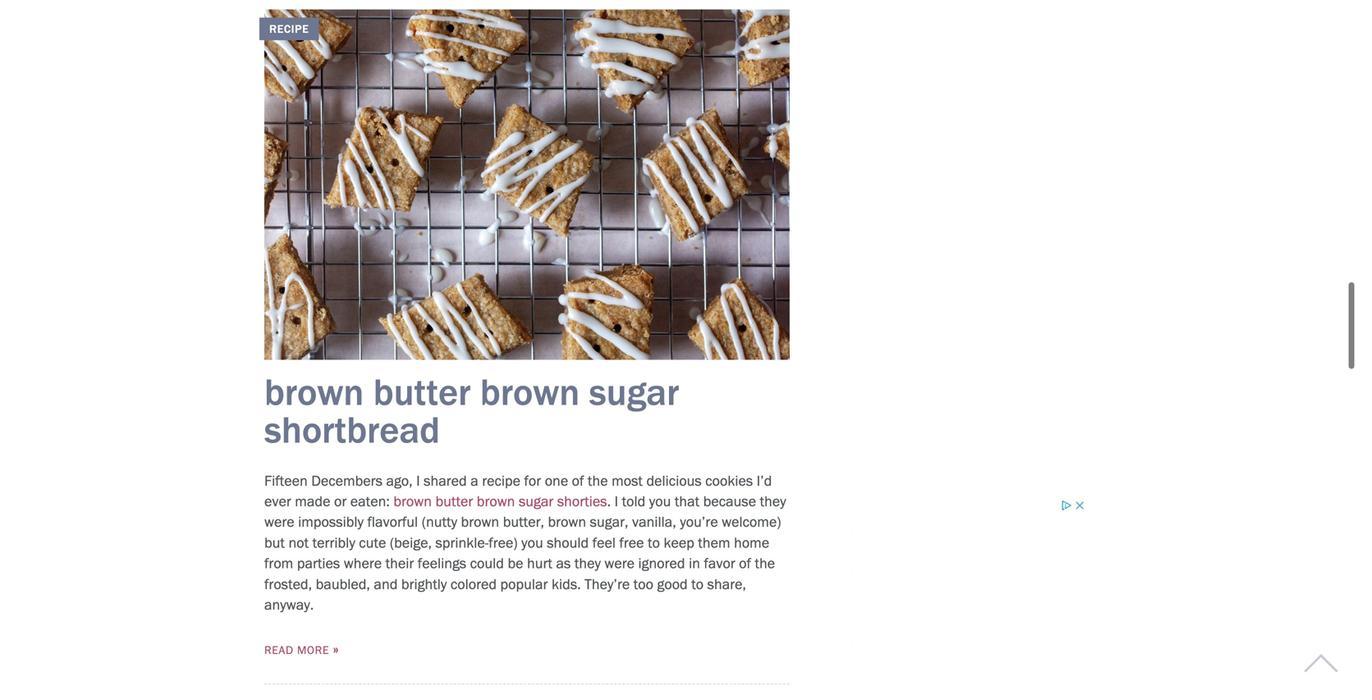 Task type: vqa. For each thing, say whether or not it's contained in the screenshot.
should
yes



Task type: describe. For each thing, give the bounding box(es) containing it.
butter,
[[503, 513, 544, 531]]

i inside fifteen decembers ago, i shared a recipe for one of the most delicious cookies i'd ever made or eaten:
[[416, 472, 420, 490]]

feel
[[593, 534, 616, 552]]

share,
[[708, 575, 746, 593]]

cookies
[[706, 472, 753, 490]]

1 horizontal spatial to
[[692, 575, 704, 593]]

sprinkle-
[[436, 534, 489, 552]]

their
[[386, 555, 414, 572]]

i'd
[[757, 472, 772, 490]]

eaten:
[[350, 493, 390, 510]]

0 vertical spatial to
[[648, 534, 660, 552]]

baubled,
[[316, 575, 370, 593]]

(beige,
[[390, 534, 432, 552]]

made
[[295, 493, 331, 510]]

the inside fifteen decembers ago, i shared a recipe for one of the most delicious cookies i'd ever made or eaten:
[[588, 472, 608, 490]]

or
[[334, 493, 347, 510]]

could
[[470, 555, 504, 572]]

brightly
[[401, 575, 447, 593]]

should
[[547, 534, 589, 552]]

in
[[689, 555, 700, 572]]

brown butter brown sugar shortbread
[[264, 369, 679, 452]]

sugar for brown butter brown sugar shorties
[[519, 493, 554, 510]]

terribly
[[313, 534, 355, 552]]

impossibly
[[298, 513, 364, 531]]

that
[[675, 493, 700, 510]]

sugar,
[[590, 513, 629, 531]]

be
[[508, 555, 523, 572]]

because
[[703, 493, 756, 510]]

cute
[[359, 534, 386, 552]]

too
[[634, 575, 654, 593]]

a
[[471, 472, 479, 490]]

delicious
[[647, 472, 702, 490]]

popular
[[501, 575, 548, 593]]

parties
[[297, 555, 340, 572]]

flavorful
[[367, 513, 418, 531]]

brown butter brown sugar shorties
[[394, 493, 607, 510]]

shortbread
[[264, 407, 440, 452]]

home
[[734, 534, 770, 552]]

sugar for brown butter brown sugar shortbread
[[589, 369, 679, 415]]

vanilla,
[[632, 513, 676, 531]]

.
[[607, 493, 611, 510]]

of inside fifteen decembers ago, i shared a recipe for one of the most delicious cookies i'd ever made or eaten:
[[572, 472, 584, 490]]

recipe
[[482, 472, 521, 490]]

feelings
[[418, 555, 467, 572]]

but
[[264, 534, 285, 552]]

shorties
[[557, 493, 607, 510]]

them
[[698, 534, 730, 552]]

recipe
[[269, 22, 309, 36]]

ago,
[[386, 472, 413, 490]]



Task type: locate. For each thing, give the bounding box(es) containing it.
the up . in the left of the page
[[588, 472, 608, 490]]

you're
[[680, 513, 718, 531]]

from
[[264, 555, 293, 572]]

brown butter brown sugar shorties link
[[394, 493, 607, 510]]

0 horizontal spatial i
[[416, 472, 420, 490]]

butter inside brown butter brown sugar shortbread
[[373, 369, 471, 415]]

1 vertical spatial sugar
[[519, 493, 554, 510]]

colored
[[451, 575, 497, 593]]

the
[[588, 472, 608, 490], [755, 555, 775, 572]]

1 vertical spatial were
[[605, 555, 635, 572]]

of down home
[[739, 555, 751, 572]]

1 vertical spatial butter
[[436, 493, 473, 510]]

not
[[289, 534, 309, 552]]

1 horizontal spatial the
[[755, 555, 775, 572]]

most
[[612, 472, 643, 490]]

you up hurt on the left bottom of the page
[[522, 534, 543, 552]]

0 vertical spatial butter
[[373, 369, 471, 415]]

to down vanilla,
[[648, 534, 660, 552]]

0 vertical spatial the
[[588, 472, 608, 490]]

0 horizontal spatial you
[[522, 534, 543, 552]]

advertisement element
[[841, 0, 1087, 474], [841, 499, 1087, 695]]

were
[[264, 513, 294, 531], [605, 555, 635, 572]]

0 horizontal spatial sugar
[[519, 493, 554, 510]]

were down ever
[[264, 513, 294, 531]]

0 vertical spatial i
[[416, 472, 420, 490]]

they right as on the left of the page
[[575, 555, 601, 572]]

(nutty
[[422, 513, 457, 531]]

0 horizontal spatial to
[[648, 534, 660, 552]]

0 vertical spatial sugar
[[589, 369, 679, 415]]

fifteen
[[264, 472, 308, 490]]

»
[[333, 639, 339, 660]]

butter
[[373, 369, 471, 415], [436, 493, 473, 510]]

2 advertisement element from the top
[[841, 499, 1087, 695]]

None search field
[[71, 39, 1238, 90]]

they
[[760, 493, 786, 510], [575, 555, 601, 572]]

of up shorties
[[572, 472, 584, 490]]

to down the "in"
[[692, 575, 704, 593]]

of inside . i told you that because they were impossibly flavorful (nutty brown butter, brown sugar, vanilla, you're welcome) but not terribly cute (beige, sprinkle-free) you should feel free to keep them home from parties where their feelings could be hurt as they were ignored in favor of the frosted, baubled, and brightly colored popular kids. they're too good to share, anyway.
[[739, 555, 751, 572]]

read
[[264, 643, 294, 657]]

kids.
[[552, 575, 581, 593]]

i right ago,
[[416, 472, 420, 490]]

i right . in the left of the page
[[615, 493, 618, 510]]

fifteen decembers ago, i shared a recipe for one of the most delicious cookies i'd ever made or eaten:
[[264, 472, 772, 510]]

told
[[622, 493, 646, 510]]

the down home
[[755, 555, 775, 572]]

0 vertical spatial of
[[572, 472, 584, 490]]

0 horizontal spatial the
[[588, 472, 608, 490]]

you up vanilla,
[[649, 493, 671, 510]]

free)
[[489, 534, 518, 552]]

0 horizontal spatial they
[[575, 555, 601, 572]]

i
[[416, 472, 420, 490], [615, 493, 618, 510]]

recipe link
[[259, 9, 790, 360]]

i inside . i told you that because they were impossibly flavorful (nutty brown butter, brown sugar, vanilla, you're welcome) but not terribly cute (beige, sprinkle-free) you should feel free to keep them home from parties where their feelings could be hurt as they were ignored in favor of the frosted, baubled, and brightly colored popular kids. they're too good to share, anyway.
[[615, 493, 618, 510]]

keep
[[664, 534, 695, 552]]

read more »
[[264, 639, 339, 660]]

of
[[572, 472, 584, 490], [739, 555, 751, 572]]

as
[[556, 555, 571, 572]]

0 vertical spatial you
[[649, 493, 671, 510]]

you
[[649, 493, 671, 510], [522, 534, 543, 552]]

welcome)
[[722, 513, 781, 531]]

brown butter brown sugar shortbread link
[[264, 369, 679, 452]]

anyway.
[[264, 596, 314, 614]]

ever
[[264, 493, 291, 510]]

sugar inside brown butter brown sugar shortbread
[[589, 369, 679, 415]]

sugar
[[589, 369, 679, 415], [519, 493, 554, 510]]

frosted,
[[264, 575, 312, 593]]

0 vertical spatial advertisement element
[[841, 0, 1087, 474]]

1 vertical spatial to
[[692, 575, 704, 593]]

1 vertical spatial the
[[755, 555, 775, 572]]

1 advertisement element from the top
[[841, 0, 1087, 474]]

more
[[297, 643, 329, 657]]

1 horizontal spatial you
[[649, 493, 671, 510]]

1 vertical spatial advertisement element
[[841, 499, 1087, 695]]

butter for shorties
[[436, 493, 473, 510]]

1 vertical spatial they
[[575, 555, 601, 572]]

hurt
[[527, 555, 553, 572]]

ignored
[[638, 555, 685, 572]]

1 horizontal spatial i
[[615, 493, 618, 510]]

1 vertical spatial i
[[615, 493, 618, 510]]

0 horizontal spatial of
[[572, 472, 584, 490]]

1 horizontal spatial of
[[739, 555, 751, 572]]

1 vertical spatial you
[[522, 534, 543, 552]]

0 horizontal spatial were
[[264, 513, 294, 531]]

1 vertical spatial of
[[739, 555, 751, 572]]

1 horizontal spatial sugar
[[589, 369, 679, 415]]

were down free
[[605, 555, 635, 572]]

where
[[344, 555, 382, 572]]

to
[[648, 534, 660, 552], [692, 575, 704, 593]]

they're
[[585, 575, 630, 593]]

1 horizontal spatial were
[[605, 555, 635, 572]]

butter for shortbread
[[373, 369, 471, 415]]

for
[[524, 472, 541, 490]]

0 vertical spatial they
[[760, 493, 786, 510]]

. i told you that because they were impossibly flavorful (nutty brown butter, brown sugar, vanilla, you're welcome) but not terribly cute (beige, sprinkle-free) you should feel free to keep them home from parties where their feelings could be hurt as they were ignored in favor of the frosted, baubled, and brightly colored popular kids. they're too good to share, anyway.
[[264, 493, 786, 614]]

the inside . i told you that because they were impossibly flavorful (nutty brown butter, brown sugar, vanilla, you're welcome) but not terribly cute (beige, sprinkle-free) you should feel free to keep them home from parties where their feelings could be hurt as they were ignored in favor of the frosted, baubled, and brightly colored popular kids. they're too good to share, anyway.
[[755, 555, 775, 572]]

free
[[620, 534, 644, 552]]

one
[[545, 472, 568, 490]]

and
[[374, 575, 398, 593]]

shared
[[424, 472, 467, 490]]

they down i'd
[[760, 493, 786, 510]]

decembers
[[311, 472, 383, 490]]

favor
[[704, 555, 736, 572]]

0 vertical spatial were
[[264, 513, 294, 531]]

brown
[[264, 369, 364, 415], [480, 369, 580, 415], [394, 493, 432, 510], [477, 493, 515, 510], [461, 513, 499, 531], [548, 513, 586, 531]]

1 horizontal spatial they
[[760, 493, 786, 510]]

good
[[657, 575, 688, 593]]



